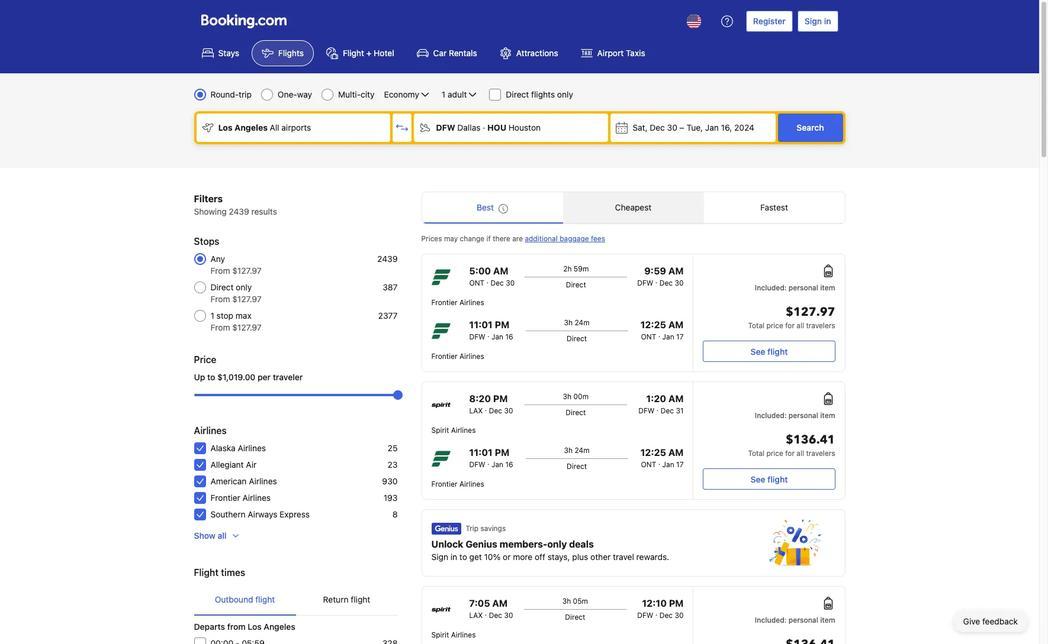 Task type: vqa. For each thing, say whether or not it's contained in the screenshot.
1 STOP MAX FROM $268.73
no



Task type: describe. For each thing, give the bounding box(es) containing it.
2024
[[734, 123, 754, 133]]

savings
[[481, 525, 506, 534]]

see flight for $136.41
[[751, 475, 788, 485]]

00m
[[574, 393, 589, 401]]

dfw inside 1:20 am dfw . dec 31
[[638, 407, 655, 416]]

am inside '7:05 am lax . dec 30'
[[492, 599, 508, 609]]

tab list for departs from los angeles
[[194, 585, 398, 617]]

airlines up air
[[238, 444, 266, 454]]

if
[[486, 235, 491, 243]]

give feedback button
[[954, 612, 1027, 633]]

car rentals
[[433, 48, 477, 58]]

round-trip
[[211, 89, 252, 99]]

from inside any from $127.97
[[211, 266, 230, 276]]

5:00 am ont . dec 30
[[469, 266, 515, 288]]

fastest
[[760, 203, 788, 213]]

allegiant
[[211, 460, 244, 470]]

airlines down 8:20
[[451, 426, 476, 435]]

1 for 1 adult
[[442, 89, 445, 99]]

see flight for $127.97
[[751, 347, 788, 357]]

flights
[[531, 89, 555, 99]]

for for $127.97
[[785, 322, 795, 330]]

travelers for $136.41
[[806, 449, 835, 458]]

$127.97 total price for all travelers
[[748, 304, 835, 330]]

am inside 1:20 am dfw . dec 31
[[668, 394, 684, 404]]

. inside 12:10 pm dfw . dec 30
[[655, 609, 658, 618]]

30 for 7:05 am
[[504, 612, 513, 621]]

airlines up 8:20
[[460, 352, 484, 361]]

may
[[444, 235, 458, 243]]

traveler
[[273, 372, 303, 383]]

dec inside "popup button"
[[650, 123, 665, 133]]

17 for $127.97
[[676, 333, 684, 342]]

1 adult button
[[441, 88, 480, 102]]

stop
[[217, 311, 233, 321]]

pm inside 12:10 pm dfw . dec 30
[[669, 599, 684, 609]]

10%
[[484, 552, 501, 563]]

frontier airlines up trip on the bottom of page
[[431, 480, 484, 489]]

up to $1,019.00 per traveler
[[194, 372, 303, 383]]

attractions link
[[490, 40, 568, 66]]

change
[[460, 235, 484, 243]]

showing
[[194, 207, 227, 217]]

3h left 00m
[[563, 393, 572, 401]]

930
[[382, 477, 398, 487]]

flight for flight times
[[194, 568, 219, 579]]

12:25 for $127.97
[[641, 320, 666, 330]]

see for $127.97
[[751, 347, 765, 357]]

pm inside the '8:20 pm lax . dec 30'
[[493, 394, 508, 404]]

additional baggage fees link
[[525, 235, 605, 243]]

price for $136.41
[[767, 449, 783, 458]]

3 item from the top
[[820, 616, 835, 625]]

adult
[[448, 89, 467, 99]]

personal for $136.41
[[789, 412, 818, 420]]

flight + hotel
[[343, 48, 394, 58]]

rentals
[[449, 48, 477, 58]]

southern airways express
[[211, 510, 310, 520]]

. inside 1:20 am dfw . dec 31
[[657, 404, 659, 413]]

11:01 for $136.41
[[469, 448, 493, 458]]

airlines up trip on the bottom of page
[[460, 480, 484, 489]]

there
[[493, 235, 510, 243]]

flight for return flight button
[[351, 595, 370, 605]]

17 for $136.41
[[676, 461, 684, 470]]

am inside 5:00 am ont . dec 30
[[493, 266, 508, 277]]

round-
[[211, 89, 239, 99]]

pm down the '8:20 pm lax . dec 30'
[[495, 448, 509, 458]]

american airlines
[[211, 477, 277, 487]]

1 adult
[[442, 89, 467, 99]]

. inside 9:59 am dfw . dec 30
[[655, 277, 658, 285]]

11:01 pm dfw . jan 16 for $127.97
[[469, 320, 513, 342]]

airport taxis
[[597, 48, 645, 58]]

airways
[[248, 510, 277, 520]]

attractions
[[516, 48, 558, 58]]

one-way
[[278, 89, 312, 99]]

0 vertical spatial to
[[207, 372, 215, 383]]

sign inside sign in link
[[805, 16, 822, 26]]

. inside 5:00 am ont . dec 30
[[487, 277, 489, 285]]

alaska airlines
[[211, 444, 266, 454]]

outbound
[[215, 595, 253, 605]]

1:20
[[646, 394, 666, 404]]

show
[[194, 531, 215, 541]]

see flight button for $136.41
[[703, 469, 835, 490]]

per
[[258, 372, 271, 383]]

airlines up alaska on the bottom left of the page
[[194, 426, 227, 436]]

airlines down air
[[249, 477, 277, 487]]

personal for $127.97
[[789, 284, 818, 293]]

dec for 8:20 pm
[[489, 407, 502, 416]]

jan inside "popup button"
[[705, 123, 719, 133]]

05m
[[573, 598, 588, 606]]

hotel
[[374, 48, 394, 58]]

get
[[469, 552, 482, 563]]

0 vertical spatial in
[[824, 16, 831, 26]]

price
[[194, 355, 216, 365]]

sat, dec 30 – tue, jan 16, 2024
[[633, 123, 754, 133]]

3 included: from the top
[[755, 616, 787, 625]]

12:10
[[642, 599, 667, 609]]

prices may change if there are additional baggage fees
[[421, 235, 605, 243]]

return
[[323, 595, 349, 605]]

sat,
[[633, 123, 648, 133]]

stops
[[194, 236, 219, 247]]

frontier airlines down 'american airlines' at the bottom left of the page
[[211, 493, 271, 503]]

airlines down 5:00
[[460, 298, 484, 307]]

included: for $136.41
[[755, 412, 787, 420]]

results
[[251, 207, 277, 217]]

1:20 am dfw . dec 31
[[638, 394, 684, 416]]

other
[[590, 552, 611, 563]]

max
[[236, 311, 251, 321]]

3h down 2h
[[564, 319, 573, 327]]

off
[[535, 552, 545, 563]]

16 for $127.97
[[505, 333, 513, 342]]

airport
[[597, 48, 624, 58]]

sat, dec 30 – tue, jan 16, 2024 button
[[611, 114, 775, 142]]

ont inside 5:00 am ont . dec 30
[[469, 279, 485, 288]]

trip
[[239, 89, 252, 99]]

3h left 05m
[[562, 598, 571, 606]]

pm down 5:00 am ont . dec 30
[[495, 320, 509, 330]]

direct only from $127.97
[[211, 282, 262, 304]]

2h 59m
[[563, 265, 589, 274]]

12:25 for $136.41
[[641, 448, 666, 458]]

flight for $127.97 see flight button
[[768, 347, 788, 357]]

flights
[[278, 48, 304, 58]]

9:59 am dfw . dec 30
[[637, 266, 684, 288]]

show all button
[[189, 526, 245, 547]]

plus
[[572, 552, 588, 563]]

deals
[[569, 539, 594, 550]]

included: for $127.97
[[755, 284, 787, 293]]

give
[[963, 617, 980, 627]]

dfw inside 12:10 pm dfw . dec 30
[[637, 612, 653, 621]]

register link
[[746, 11, 793, 32]]

are
[[512, 235, 523, 243]]

ont for $136.41
[[641, 461, 656, 470]]

8:20 pm lax . dec 30
[[469, 394, 513, 416]]

feedback
[[982, 617, 1018, 627]]

all for $136.41
[[797, 449, 804, 458]]

departs from los angeles
[[194, 622, 295, 632]]

7:05 am lax . dec 30
[[469, 599, 513, 621]]

only inside unlock genius members-only deals sign in to get 10% or more off stays, plus other travel rewards.
[[547, 539, 567, 550]]

total for $127.97
[[748, 322, 765, 330]]

frontier airlines down 5:00
[[431, 298, 484, 307]]

stays
[[218, 48, 239, 58]]

car rentals link
[[407, 40, 487, 66]]

59m
[[574, 265, 589, 274]]

spirit airlines for 7:05
[[431, 631, 476, 640]]

genius
[[466, 539, 497, 550]]

cheapest button
[[563, 192, 704, 223]]

11:01 for $127.97
[[469, 320, 493, 330]]

tab list for prices may change if there are
[[422, 192, 845, 224]]



Task type: locate. For each thing, give the bounding box(es) containing it.
2 item from the top
[[820, 412, 835, 420]]

–
[[680, 123, 684, 133]]

$127.97 inside direct only from $127.97
[[232, 294, 262, 304]]

2 vertical spatial ont
[[641, 461, 656, 470]]

0 vertical spatial personal
[[789, 284, 818, 293]]

30 for 8:20 pm
[[504, 407, 513, 416]]

2 vertical spatial from
[[211, 323, 230, 333]]

all inside $127.97 total price for all travelers
[[797, 322, 804, 330]]

airlines down the 7:05
[[451, 631, 476, 640]]

flight right the "outbound"
[[255, 595, 275, 605]]

+
[[366, 48, 372, 58]]

dec for 1:20 am
[[661, 407, 674, 416]]

. inside the '8:20 pm lax . dec 30'
[[485, 404, 487, 413]]

24m for $136.41
[[575, 446, 590, 455]]

1 travelers from the top
[[806, 322, 835, 330]]

baggage
[[560, 235, 589, 243]]

0 vertical spatial 24m
[[575, 319, 590, 327]]

dec inside 9:59 am dfw . dec 30
[[660, 279, 673, 288]]

personal
[[789, 284, 818, 293], [789, 412, 818, 420], [789, 616, 818, 625]]

$127.97 inside any from $127.97
[[232, 266, 262, 276]]

return flight button
[[296, 585, 398, 616]]

30 inside 9:59 am dfw . dec 30
[[675, 279, 684, 288]]

2 vertical spatial only
[[547, 539, 567, 550]]

from down any
[[211, 266, 230, 276]]

2 vertical spatial included: personal item
[[755, 616, 835, 625]]

1 11:01 pm dfw . jan 16 from the top
[[469, 320, 513, 342]]

2 included: personal item from the top
[[755, 412, 835, 420]]

flight left times
[[194, 568, 219, 579]]

dec left 31
[[661, 407, 674, 416]]

1 from from the top
[[211, 266, 230, 276]]

from inside direct only from $127.97
[[211, 294, 230, 304]]

1 inside dropdown button
[[442, 89, 445, 99]]

for inside $136.41 total price for all travelers
[[785, 449, 795, 458]]

fees
[[591, 235, 605, 243]]

all
[[270, 123, 279, 133]]

12:25 down 1:20 am dfw . dec 31
[[641, 448, 666, 458]]

16 for $136.41
[[505, 461, 513, 470]]

11:01 down 5:00 am ont . dec 30
[[469, 320, 493, 330]]

for for $136.41
[[785, 449, 795, 458]]

2 total from the top
[[748, 449, 765, 458]]

times
[[221, 568, 245, 579]]

1 included: from the top
[[755, 284, 787, 293]]

2 17 from the top
[[676, 461, 684, 470]]

1 vertical spatial los
[[248, 622, 262, 632]]

ont for $127.97
[[641, 333, 656, 342]]

1 vertical spatial 12:25
[[641, 448, 666, 458]]

in inside unlock genius members-only deals sign in to get 10% or more off stays, plus other travel rewards.
[[451, 552, 457, 563]]

2439 inside filters showing 2439 results
[[229, 207, 249, 217]]

1 vertical spatial spirit airlines
[[431, 631, 476, 640]]

see for $136.41
[[751, 475, 765, 485]]

included: personal item for $127.97
[[755, 284, 835, 293]]

sign inside unlock genius members-only deals sign in to get 10% or more off stays, plus other travel rewards.
[[431, 552, 448, 563]]

$127.97
[[232, 266, 262, 276], [232, 294, 262, 304], [786, 304, 835, 320], [232, 323, 262, 333]]

31
[[676, 407, 684, 416]]

0 vertical spatial total
[[748, 322, 765, 330]]

sign down unlock
[[431, 552, 448, 563]]

2 see flight button from the top
[[703, 469, 835, 490]]

from
[[211, 266, 230, 276], [211, 294, 230, 304], [211, 323, 230, 333]]

11:01 down the '8:20 pm lax . dec 30'
[[469, 448, 493, 458]]

from down stop
[[211, 323, 230, 333]]

$127.97 inside "1 stop max from $127.97"
[[232, 323, 262, 333]]

outbound flight
[[215, 595, 275, 605]]

flight
[[768, 347, 788, 357], [768, 475, 788, 485], [255, 595, 275, 605], [351, 595, 370, 605]]

1 vertical spatial from
[[211, 294, 230, 304]]

1 total from the top
[[748, 322, 765, 330]]

2 vertical spatial all
[[218, 531, 226, 541]]

0 vertical spatial 1
[[442, 89, 445, 99]]

2 price from the top
[[767, 449, 783, 458]]

economy
[[384, 89, 419, 99]]

for inside $127.97 total price for all travelers
[[785, 322, 795, 330]]

0 horizontal spatial in
[[451, 552, 457, 563]]

2 3h 24m from the top
[[564, 446, 590, 455]]

in
[[824, 16, 831, 26], [451, 552, 457, 563]]

more
[[513, 552, 533, 563]]

show all
[[194, 531, 226, 541]]

airlines
[[460, 298, 484, 307], [460, 352, 484, 361], [194, 426, 227, 436], [451, 426, 476, 435], [238, 444, 266, 454], [249, 477, 277, 487], [460, 480, 484, 489], [243, 493, 271, 503], [451, 631, 476, 640]]

30 for 5:00 am
[[506, 279, 515, 288]]

am right 5:00
[[493, 266, 508, 277]]

airport taxis link
[[571, 40, 655, 66]]

search
[[797, 123, 824, 133]]

1 left adult
[[442, 89, 445, 99]]

.
[[487, 277, 489, 285], [655, 277, 658, 285], [487, 330, 489, 339], [658, 330, 660, 339], [485, 404, 487, 413], [657, 404, 659, 413], [487, 458, 489, 467], [658, 458, 660, 467], [485, 609, 487, 618], [655, 609, 658, 618]]

0 horizontal spatial sign
[[431, 552, 448, 563]]

1 vertical spatial price
[[767, 449, 783, 458]]

0 vertical spatial ont
[[469, 279, 485, 288]]

2 see flight from the top
[[751, 475, 788, 485]]

0 vertical spatial all
[[797, 322, 804, 330]]

1 3h 24m from the top
[[564, 319, 590, 327]]

travelers inside $136.41 total price for all travelers
[[806, 449, 835, 458]]

filters showing 2439 results
[[194, 194, 277, 217]]

one-
[[278, 89, 297, 99]]

spirit airlines down the 7:05
[[431, 631, 476, 640]]

dec for 7:05 am
[[489, 612, 502, 621]]

0 vertical spatial see flight
[[751, 347, 788, 357]]

1 see flight from the top
[[751, 347, 788, 357]]

2 vertical spatial item
[[820, 616, 835, 625]]

1 vertical spatial spirit
[[431, 631, 449, 640]]

1 vertical spatial travelers
[[806, 449, 835, 458]]

all for $127.97
[[797, 322, 804, 330]]

7:05
[[469, 599, 490, 609]]

item
[[820, 284, 835, 293], [820, 412, 835, 420], [820, 616, 835, 625]]

2439 left results
[[229, 207, 249, 217]]

1 horizontal spatial 1
[[442, 89, 445, 99]]

2 spirit airlines from the top
[[431, 631, 476, 640]]

total inside $127.97 total price for all travelers
[[748, 322, 765, 330]]

to right up
[[207, 372, 215, 383]]

0 vertical spatial spirit
[[431, 426, 449, 435]]

from up stop
[[211, 294, 230, 304]]

11:01 pm dfw . jan 16 down 5:00 am ont . dec 30
[[469, 320, 513, 342]]

2 12:25 from the top
[[641, 448, 666, 458]]

23
[[388, 460, 398, 470]]

flight down $127.97 total price for all travelers
[[768, 347, 788, 357]]

included:
[[755, 284, 787, 293], [755, 412, 787, 420], [755, 616, 787, 625]]

spirit for 7:05 am
[[431, 631, 449, 640]]

lax for 7:05 am
[[469, 612, 483, 621]]

1 horizontal spatial to
[[459, 552, 467, 563]]

1 vertical spatial 16
[[505, 461, 513, 470]]

0 horizontal spatial flight
[[194, 568, 219, 579]]

0 vertical spatial see
[[751, 347, 765, 357]]

dec down 9:59
[[660, 279, 673, 288]]

2 see from the top
[[751, 475, 765, 485]]

1 horizontal spatial in
[[824, 16, 831, 26]]

1 vertical spatial only
[[236, 282, 252, 293]]

dec down the 7:05
[[489, 612, 502, 621]]

25
[[388, 444, 398, 454]]

only inside direct only from $127.97
[[236, 282, 252, 293]]

air
[[246, 460, 257, 470]]

price inside $136.41 total price for all travelers
[[767, 449, 783, 458]]

members-
[[500, 539, 547, 550]]

1 vertical spatial 3h 24m
[[564, 446, 590, 455]]

spirit airlines for 8:20
[[431, 426, 476, 435]]

1 17 from the top
[[676, 333, 684, 342]]

from
[[227, 622, 246, 632]]

1 11:01 from the top
[[469, 320, 493, 330]]

angeles right from
[[264, 622, 295, 632]]

3 from from the top
[[211, 323, 230, 333]]

direct inside direct only from $127.97
[[211, 282, 234, 293]]

ont
[[469, 279, 485, 288], [641, 333, 656, 342], [641, 461, 656, 470]]

dfw inside 9:59 am dfw . dec 30
[[637, 279, 653, 288]]

1 12:25 am ont . jan 17 from the top
[[641, 320, 684, 342]]

12:25 am ont . jan 17 down 9:59 am dfw . dec 30
[[641, 320, 684, 342]]

am
[[493, 266, 508, 277], [668, 266, 684, 277], [668, 320, 684, 330], [668, 394, 684, 404], [668, 448, 684, 458], [492, 599, 508, 609]]

1 spirit airlines from the top
[[431, 426, 476, 435]]

dec inside the '8:20 pm lax . dec 30'
[[489, 407, 502, 416]]

total for $136.41
[[748, 449, 765, 458]]

way
[[297, 89, 312, 99]]

included: personal item for $136.41
[[755, 412, 835, 420]]

1 vertical spatial 12:25 am ont . jan 17
[[641, 448, 684, 470]]

in right register
[[824, 16, 831, 26]]

1 vertical spatial sign
[[431, 552, 448, 563]]

3h 24m for $127.97
[[564, 319, 590, 327]]

2h
[[563, 265, 572, 274]]

see flight button
[[703, 341, 835, 362], [703, 469, 835, 490]]

southern
[[211, 510, 246, 520]]

11:01 pm dfw . jan 16 for $136.41
[[469, 448, 513, 470]]

2 16 from the top
[[505, 461, 513, 470]]

unlock genius members-only deals sign in to get 10% or more off stays, plus other travel rewards.
[[431, 539, 669, 563]]

1 horizontal spatial 2439
[[377, 254, 398, 264]]

frontier airlines up 8:20
[[431, 352, 484, 361]]

0 vertical spatial only
[[557, 89, 573, 99]]

am inside 9:59 am dfw . dec 30
[[668, 266, 684, 277]]

lax inside '7:05 am lax . dec 30'
[[469, 612, 483, 621]]

0 vertical spatial lax
[[469, 407, 483, 416]]

0 vertical spatial 17
[[676, 333, 684, 342]]

1 item from the top
[[820, 284, 835, 293]]

flight left +
[[343, 48, 364, 58]]

1 spirit from the top
[[431, 426, 449, 435]]

1 vertical spatial included: personal item
[[755, 412, 835, 420]]

2 travelers from the top
[[806, 449, 835, 458]]

pm right 12:10
[[669, 599, 684, 609]]

0 vertical spatial 12:25
[[641, 320, 666, 330]]

flight for outbound flight button
[[255, 595, 275, 605]]

dec for 9:59 am
[[660, 279, 673, 288]]

dallas
[[457, 123, 481, 133]]

$136.41
[[786, 432, 835, 448]]

1 vertical spatial all
[[797, 449, 804, 458]]

1 vertical spatial ont
[[641, 333, 656, 342]]

2 spirit from the top
[[431, 631, 449, 640]]

3h down 3h 00m
[[564, 446, 573, 455]]

0 vertical spatial sign
[[805, 16, 822, 26]]

return flight
[[323, 595, 370, 605]]

dec inside 1:20 am dfw . dec 31
[[661, 407, 674, 416]]

dfw dallas · hou houston
[[436, 123, 541, 133]]

0 horizontal spatial 2439
[[229, 207, 249, 217]]

1 vertical spatial for
[[785, 449, 795, 458]]

lax down the 7:05
[[469, 612, 483, 621]]

1 vertical spatial 24m
[[575, 446, 590, 455]]

am right 9:59
[[668, 266, 684, 277]]

dec down 12:10
[[660, 612, 673, 621]]

30 inside 12:10 pm dfw . dec 30
[[675, 612, 684, 621]]

1 vertical spatial item
[[820, 412, 835, 420]]

1 vertical spatial see flight button
[[703, 469, 835, 490]]

1 horizontal spatial tab list
[[422, 192, 845, 224]]

30 inside the '8:20 pm lax . dec 30'
[[504, 407, 513, 416]]

from inside "1 stop max from $127.97"
[[211, 323, 230, 333]]

1 vertical spatial see
[[751, 475, 765, 485]]

flight inside flight + hotel link
[[343, 48, 364, 58]]

2439
[[229, 207, 249, 217], [377, 254, 398, 264]]

hou
[[487, 123, 506, 133]]

airlines up southern airways express
[[243, 493, 271, 503]]

dec down 5:00
[[491, 279, 504, 288]]

travelers
[[806, 322, 835, 330], [806, 449, 835, 458]]

travel
[[613, 552, 634, 563]]

1 vertical spatial lax
[[469, 612, 483, 621]]

2439 up 387 at the left
[[377, 254, 398, 264]]

1 12:25 from the top
[[641, 320, 666, 330]]

1 vertical spatial 11:01 pm dfw . jan 16
[[469, 448, 513, 470]]

see flight down $127.97 total price for all travelers
[[751, 347, 788, 357]]

·
[[483, 123, 485, 133]]

travelers for $127.97
[[806, 322, 835, 330]]

2 vertical spatial personal
[[789, 616, 818, 625]]

1 vertical spatial in
[[451, 552, 457, 563]]

0 vertical spatial included: personal item
[[755, 284, 835, 293]]

1 inside "1 stop max from $127.97"
[[211, 311, 214, 321]]

1 for 1 stop max from $127.97
[[211, 311, 214, 321]]

1 horizontal spatial los
[[248, 622, 262, 632]]

3h
[[564, 319, 573, 327], [563, 393, 572, 401], [564, 446, 573, 455], [562, 598, 571, 606]]

2 11:01 from the top
[[469, 448, 493, 458]]

only up stays,
[[547, 539, 567, 550]]

tab list
[[422, 192, 845, 224], [194, 585, 398, 617]]

0 vertical spatial 11:01
[[469, 320, 493, 330]]

see flight button for $127.97
[[703, 341, 835, 362]]

0 vertical spatial los
[[218, 123, 233, 133]]

1 vertical spatial included:
[[755, 412, 787, 420]]

direct
[[506, 89, 529, 99], [566, 281, 586, 290], [211, 282, 234, 293], [567, 335, 587, 343], [566, 409, 586, 417], [567, 462, 587, 471], [565, 613, 585, 622]]

only down any from $127.97
[[236, 282, 252, 293]]

12:25 down 9:59 am dfw . dec 30
[[641, 320, 666, 330]]

0 vertical spatial included:
[[755, 284, 787, 293]]

193
[[384, 493, 398, 503]]

best image
[[499, 204, 508, 214], [499, 204, 508, 214]]

see flight button down $127.97 total price for all travelers
[[703, 341, 835, 362]]

flight + hotel link
[[316, 40, 404, 66]]

to
[[207, 372, 215, 383], [459, 552, 467, 563]]

3h 24m for $136.41
[[564, 446, 590, 455]]

0 vertical spatial spirit airlines
[[431, 426, 476, 435]]

lax for 8:20 pm
[[469, 407, 483, 416]]

0 vertical spatial 2439
[[229, 207, 249, 217]]

los right from
[[248, 622, 262, 632]]

dec for 5:00 am
[[491, 279, 504, 288]]

lax down 8:20
[[469, 407, 483, 416]]

dec inside 5:00 am ont . dec 30
[[491, 279, 504, 288]]

flight for $136.41's see flight button
[[768, 475, 788, 485]]

tab list containing best
[[422, 192, 845, 224]]

3h 00m
[[563, 393, 589, 401]]

12:25 am ont . jan 17 down 31
[[641, 448, 684, 470]]

all
[[797, 322, 804, 330], [797, 449, 804, 458], [218, 531, 226, 541]]

24m down 59m
[[575, 319, 590, 327]]

sign right register
[[805, 16, 822, 26]]

0 horizontal spatial los
[[218, 123, 233, 133]]

2 12:25 am ont . jan 17 from the top
[[641, 448, 684, 470]]

2 for from the top
[[785, 449, 795, 458]]

0 vertical spatial flight
[[343, 48, 364, 58]]

1 horizontal spatial sign
[[805, 16, 822, 26]]

. inside '7:05 am lax . dec 30'
[[485, 609, 487, 618]]

2 24m from the top
[[575, 446, 590, 455]]

3h 24m down 2h 59m
[[564, 319, 590, 327]]

387
[[383, 282, 398, 293]]

see down $136.41 total price for all travelers
[[751, 475, 765, 485]]

tab list containing outbound flight
[[194, 585, 398, 617]]

11:01 pm dfw . jan 16 down the '8:20 pm lax . dec 30'
[[469, 448, 513, 470]]

0 vertical spatial tab list
[[422, 192, 845, 224]]

1 vertical spatial see flight
[[751, 475, 788, 485]]

flight for flight + hotel
[[343, 48, 364, 58]]

1 personal from the top
[[789, 284, 818, 293]]

1 vertical spatial 1
[[211, 311, 214, 321]]

0 vertical spatial see flight button
[[703, 341, 835, 362]]

0 vertical spatial item
[[820, 284, 835, 293]]

0 horizontal spatial 1
[[211, 311, 214, 321]]

1 vertical spatial to
[[459, 552, 467, 563]]

multi-city
[[338, 89, 375, 99]]

1 horizontal spatial flight
[[343, 48, 364, 58]]

am down 31
[[668, 448, 684, 458]]

1 vertical spatial tab list
[[194, 585, 398, 617]]

0 vertical spatial price
[[767, 322, 783, 330]]

flight inside return flight button
[[351, 595, 370, 605]]

30 inside 5:00 am ont . dec 30
[[506, 279, 515, 288]]

2 from from the top
[[211, 294, 230, 304]]

flight inside outbound flight button
[[255, 595, 275, 605]]

0 horizontal spatial tab list
[[194, 585, 398, 617]]

am right the 7:05
[[492, 599, 508, 609]]

travelers inside $127.97 total price for all travelers
[[806, 322, 835, 330]]

0 vertical spatial angeles
[[235, 123, 268, 133]]

1 see from the top
[[751, 347, 765, 357]]

0 horizontal spatial to
[[207, 372, 215, 383]]

0 vertical spatial from
[[211, 266, 230, 276]]

see flight button down $136.41 total price for all travelers
[[703, 469, 835, 490]]

1 24m from the top
[[575, 319, 590, 327]]

30 inside '7:05 am lax . dec 30'
[[504, 612, 513, 621]]

16,
[[721, 123, 732, 133]]

1 vertical spatial flight
[[194, 568, 219, 579]]

price inside $127.97 total price for all travelers
[[767, 322, 783, 330]]

spirit for 8:20 pm
[[431, 426, 449, 435]]

3h 24m down 3h 00m
[[564, 446, 590, 455]]

$127.97 inside $127.97 total price for all travelers
[[786, 304, 835, 320]]

0 vertical spatial travelers
[[806, 322, 835, 330]]

in down unlock
[[451, 552, 457, 563]]

1 included: personal item from the top
[[755, 284, 835, 293]]

see down $127.97 total price for all travelers
[[751, 347, 765, 357]]

all inside 'button'
[[218, 531, 226, 541]]

total inside $136.41 total price for all travelers
[[748, 449, 765, 458]]

1 vertical spatial total
[[748, 449, 765, 458]]

1 lax from the top
[[469, 407, 483, 416]]

1 see flight button from the top
[[703, 341, 835, 362]]

departs
[[194, 622, 225, 632]]

dec inside '7:05 am lax . dec 30'
[[489, 612, 502, 621]]

multi-
[[338, 89, 361, 99]]

see flight down $136.41 total price for all travelers
[[751, 475, 788, 485]]

1 vertical spatial angeles
[[264, 622, 295, 632]]

0 vertical spatial 3h 24m
[[564, 319, 590, 327]]

2 included: from the top
[[755, 412, 787, 420]]

1 16 from the top
[[505, 333, 513, 342]]

to inside unlock genius members-only deals sign in to get 10% or more off stays, plus other travel rewards.
[[459, 552, 467, 563]]

1 vertical spatial 2439
[[377, 254, 398, 264]]

spirit airlines
[[431, 426, 476, 435], [431, 631, 476, 640]]

to left get
[[459, 552, 467, 563]]

1 vertical spatial 11:01
[[469, 448, 493, 458]]

only right flights
[[557, 89, 573, 99]]

12:25 am ont . jan 17 for $136.41
[[641, 448, 684, 470]]

angeles left the all
[[235, 123, 268, 133]]

3h 05m
[[562, 598, 588, 606]]

3 personal from the top
[[789, 616, 818, 625]]

0 vertical spatial 12:25 am ont . jan 17
[[641, 320, 684, 342]]

alaska
[[211, 444, 236, 454]]

dec for 12:10 pm
[[660, 612, 673, 621]]

lax
[[469, 407, 483, 416], [469, 612, 483, 621]]

1 left stop
[[211, 311, 214, 321]]

car
[[433, 48, 447, 58]]

2 personal from the top
[[789, 412, 818, 420]]

am down 9:59 am dfw . dec 30
[[668, 320, 684, 330]]

2 11:01 pm dfw . jan 16 from the top
[[469, 448, 513, 470]]

2 vertical spatial included:
[[755, 616, 787, 625]]

flight times
[[194, 568, 245, 579]]

30 for 12:10 pm
[[675, 612, 684, 621]]

flight down $136.41 total price for all travelers
[[768, 475, 788, 485]]

3 included: personal item from the top
[[755, 616, 835, 625]]

genius image
[[769, 520, 821, 567], [431, 523, 461, 535], [431, 523, 461, 535]]

all inside $136.41 total price for all travelers
[[797, 449, 804, 458]]

8:20
[[469, 394, 491, 404]]

pm right 8:20
[[493, 394, 508, 404]]

1 vertical spatial personal
[[789, 412, 818, 420]]

am up 31
[[668, 394, 684, 404]]

best button
[[422, 192, 563, 223]]

booking.com logo image
[[201, 14, 286, 28], [201, 14, 286, 28]]

$1,019.00
[[217, 372, 255, 383]]

frontier airlines
[[431, 298, 484, 307], [431, 352, 484, 361], [431, 480, 484, 489], [211, 493, 271, 503]]

0 vertical spatial 11:01 pm dfw . jan 16
[[469, 320, 513, 342]]

spirit airlines down 8:20
[[431, 426, 476, 435]]

item for $127.97
[[820, 284, 835, 293]]

dec right 'sat,' on the right top of page
[[650, 123, 665, 133]]

24m for $127.97
[[575, 319, 590, 327]]

item for $136.41
[[820, 412, 835, 420]]

0 vertical spatial for
[[785, 322, 795, 330]]

price for $127.97
[[767, 322, 783, 330]]

flight right return
[[351, 595, 370, 605]]

30 for 9:59 am
[[675, 279, 684, 288]]

12:25 am ont . jan 17 for $127.97
[[641, 320, 684, 342]]

flight
[[343, 48, 364, 58], [194, 568, 219, 579]]

30 inside "popup button"
[[667, 123, 677, 133]]

1 for from the top
[[785, 322, 795, 330]]

1 price from the top
[[767, 322, 783, 330]]

tue,
[[687, 123, 703, 133]]

24m down 00m
[[575, 446, 590, 455]]

dec inside 12:10 pm dfw . dec 30
[[660, 612, 673, 621]]

los down 'round-'
[[218, 123, 233, 133]]

dec down 8:20
[[489, 407, 502, 416]]

0 vertical spatial 16
[[505, 333, 513, 342]]

2 lax from the top
[[469, 612, 483, 621]]

lax inside the '8:20 pm lax . dec 30'
[[469, 407, 483, 416]]

1 vertical spatial 17
[[676, 461, 684, 470]]



